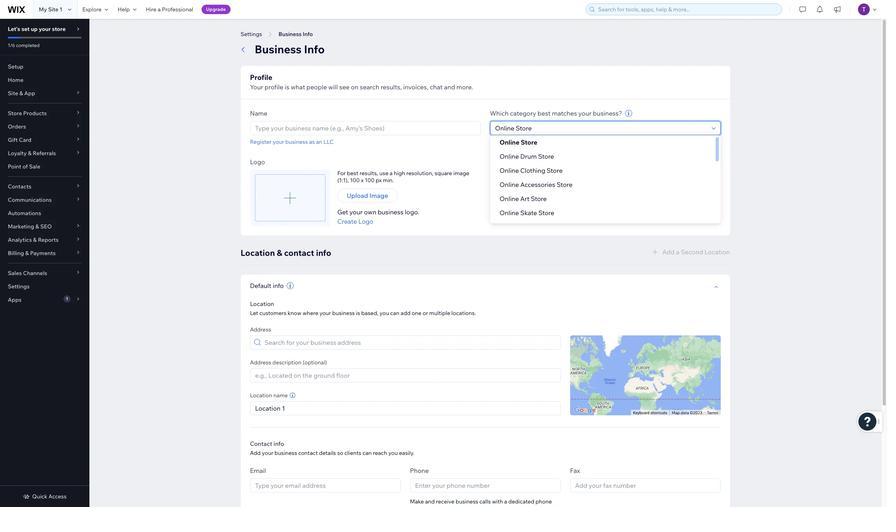 Task type: describe. For each thing, give the bounding box(es) containing it.
let
[[250, 310, 258, 317]]

you inside contact info add your business contact details so clients can reach you easily.
[[388, 450, 398, 457]]

search
[[360, 83, 379, 91]]

short
[[490, 148, 506, 156]]

as
[[309, 138, 315, 145]]

skate
[[520, 209, 537, 217]]

online for online art store
[[499, 195, 519, 203]]

details
[[319, 450, 336, 457]]

1 vertical spatial business
[[255, 42, 302, 56]]

your inside contact info add your business contact details so clients can reach you easily.
[[262, 450, 273, 457]]

logo inside get your own business logo. create logo
[[358, 218, 373, 225]]

billing & payments
[[8, 250, 56, 257]]

you inside location let customers know where your business is based, you can add one or multiple locations.
[[380, 310, 389, 317]]

location name
[[250, 392, 288, 399]]

phone
[[536, 498, 552, 505]]

upload
[[347, 192, 368, 200]]

or
[[423, 310, 428, 317]]

your inside location let customers know where your business is based, you can add one or multiple locations.
[[320, 310, 331, 317]]

online drum store
[[499, 153, 554, 160]]

a inside make and receive business calls with a dedicated phone number.
[[504, 498, 507, 505]]

sales
[[8, 270, 22, 277]]

drum
[[520, 153, 537, 160]]

multiple
[[429, 310, 450, 317]]

add
[[250, 450, 261, 457]]

sidebar element
[[0, 19, 89, 507]]

your
[[250, 83, 263, 91]]

& for analytics
[[33, 236, 37, 244]]

llc
[[323, 138, 334, 145]]

orders button
[[0, 120, 89, 133]]

home link
[[0, 73, 89, 87]]

up
[[31, 25, 38, 33]]

min.
[[383, 177, 394, 184]]

hire a professional
[[146, 6, 193, 13]]

resolution,
[[406, 170, 433, 177]]

reach
[[373, 450, 387, 457]]

& for site
[[19, 90, 23, 97]]

location for name
[[250, 392, 272, 399]]

let's
[[8, 25, 20, 33]]

1/6
[[8, 42, 15, 48]]

analytics & reports button
[[0, 233, 89, 247]]

2 100 from the left
[[365, 177, 374, 184]]

contacts button
[[0, 180, 89, 193]]

online for online beauty store
[[499, 223, 519, 231]]

marketing & seo button
[[0, 220, 89, 233]]

and inside make and receive business calls with a dedicated phone number.
[[425, 498, 435, 505]]

add
[[401, 310, 410, 317]]

settings for settings link
[[8, 283, 30, 290]]

(1:1),
[[337, 177, 349, 184]]

an
[[316, 138, 322, 145]]

online art store
[[499, 195, 547, 203]]

1 vertical spatial business info
[[255, 42, 325, 56]]

business left as
[[285, 138, 308, 145]]

customers
[[259, 310, 286, 317]]

analytics & reports
[[8, 236, 59, 244]]

Add your fax number field
[[573, 479, 718, 493]]

1 vertical spatial info
[[304, 42, 325, 56]]

setup
[[8, 63, 23, 70]]

settings button
[[237, 28, 266, 40]]

explore
[[82, 6, 102, 13]]

communications button
[[0, 193, 89, 207]]

address for address description (optional)
[[250, 359, 271, 366]]

business inside button
[[278, 31, 302, 38]]

completed
[[16, 42, 40, 48]]

1 horizontal spatial best
[[537, 109, 551, 117]]

can inside contact info add your business contact details so clients can reach you easily.
[[362, 450, 372, 457]]

can inside location let customers know where your business is based, you can add one or multiple locations.
[[390, 310, 399, 317]]

terms
[[707, 411, 718, 416]]

address for address
[[250, 326, 271, 333]]

business inside location let customers know where your business is based, you can add one or multiple locations.
[[332, 310, 355, 317]]

store for online skate store
[[538, 209, 554, 217]]

clothing
[[520, 167, 545, 175]]

so
[[337, 450, 343, 457]]

help button
[[113, 0, 141, 19]]

Enter your business or website type field
[[493, 122, 709, 135]]

online for online store
[[499, 138, 519, 146]]

contacts
[[8, 183, 31, 190]]

email
[[250, 467, 266, 475]]

online skate store
[[499, 209, 554, 217]]

of
[[23, 163, 28, 170]]

hire
[[146, 6, 156, 13]]

invoices,
[[403, 83, 428, 91]]

for
[[337, 170, 346, 177]]

set
[[21, 25, 30, 33]]

contact inside contact info add your business contact details so clients can reach you easily.
[[298, 450, 318, 457]]

profile
[[265, 83, 283, 91]]

store for online beauty store
[[542, 223, 558, 231]]

online for online clothing store
[[499, 167, 519, 175]]

reports
[[38, 236, 59, 244]]

setup link
[[0, 60, 89, 73]]

info inside button
[[303, 31, 313, 38]]

upgrade button
[[201, 5, 230, 14]]

register your business as an llc
[[250, 138, 334, 145]]

gift card
[[8, 136, 31, 144]]

referrals
[[33, 150, 56, 157]]

Type your business name (e.g., Amy's Shoes) field
[[253, 122, 478, 135]]

one
[[412, 310, 421, 317]]

store products button
[[0, 107, 89, 120]]

number.
[[410, 506, 431, 507]]

image
[[453, 170, 469, 177]]

online for online skate store
[[499, 209, 519, 217]]

results, inside for best results, use a high resolution, square image (1:1), 100 x 100 px min.
[[360, 170, 378, 177]]

Search for your business address field
[[262, 336, 558, 349]]

list box containing online store
[[490, 135, 721, 234]]

address description (optional)
[[250, 359, 327, 366]]

locations.
[[451, 310, 476, 317]]

sales channels
[[8, 270, 47, 277]]

matches
[[552, 109, 577, 117]]

and inside profile your profile is what people will see on search results, invoices, chat and more.
[[444, 83, 455, 91]]

data
[[681, 411, 689, 416]]

0 vertical spatial logo
[[250, 158, 265, 166]]

settings for "settings" 'button'
[[241, 31, 262, 38]]

px
[[376, 177, 382, 184]]

your right register
[[273, 138, 284, 145]]

Describe your business here. What makes it great? Use short catchy text to tell people what you do or offer. text field
[[490, 160, 720, 216]]

Type your email address field
[[253, 479, 398, 493]]

where
[[303, 310, 318, 317]]

apps
[[8, 296, 21, 304]]

will
[[328, 83, 338, 91]]

loyalty & referrals
[[8, 150, 56, 157]]

0 vertical spatial a
[[158, 6, 161, 13]]

keyboard shortcuts
[[633, 411, 667, 415]]

professional
[[162, 6, 193, 13]]



Task type: locate. For each thing, give the bounding box(es) containing it.
store right skate
[[538, 209, 554, 217]]

0 vertical spatial info
[[316, 248, 331, 258]]

your right matches
[[578, 109, 592, 117]]

1 horizontal spatial 1
[[66, 296, 68, 302]]

site inside popup button
[[8, 90, 18, 97]]

& up default info at the left of page
[[277, 248, 282, 258]]

info for contact info add your business contact details so clients can reach you easily.
[[274, 440, 284, 448]]

1
[[60, 6, 62, 13], [66, 296, 68, 302]]

business inside get your own business logo. create logo
[[378, 208, 403, 216]]

online left beauty in the right of the page
[[499, 223, 519, 231]]

info for default info
[[273, 282, 284, 290]]

business down image
[[378, 208, 403, 216]]

1 horizontal spatial and
[[444, 83, 455, 91]]

& right billing
[[25, 250, 29, 257]]

1 vertical spatial best
[[347, 170, 358, 177]]

store inside popup button
[[8, 110, 22, 117]]

site right my
[[48, 6, 58, 13]]

a right hire on the left
[[158, 6, 161, 13]]

business left calls
[[456, 498, 478, 505]]

0 horizontal spatial best
[[347, 170, 358, 177]]

description for address
[[272, 359, 301, 366]]

0 vertical spatial and
[[444, 83, 455, 91]]

your inside the sidebar element
[[39, 25, 51, 33]]

©2023
[[690, 411, 702, 416]]

name
[[250, 109, 267, 117]]

1 vertical spatial is
[[356, 310, 360, 317]]

store
[[52, 25, 66, 33]]

online down the online store
[[499, 153, 519, 160]]

calls
[[479, 498, 491, 505]]

0 vertical spatial can
[[390, 310, 399, 317]]

store for online drum store
[[538, 153, 554, 160]]

store down '(150'
[[546, 167, 562, 175]]

1 vertical spatial contact
[[298, 450, 318, 457]]

keyboard shortcuts button
[[633, 411, 667, 416]]

business
[[278, 31, 302, 38], [255, 42, 302, 56]]

a inside for best results, use a high resolution, square image (1:1), 100 x 100 px min.
[[390, 170, 393, 177]]

2 vertical spatial info
[[274, 440, 284, 448]]

Add your location name field
[[253, 402, 558, 415]]

location
[[241, 248, 275, 258], [250, 300, 274, 308], [250, 392, 272, 399]]

4 online from the top
[[499, 181, 519, 189]]

1 vertical spatial info
[[273, 282, 284, 290]]

3 online from the top
[[499, 167, 519, 175]]

1 vertical spatial can
[[362, 450, 372, 457]]

get
[[337, 208, 348, 216]]

1 horizontal spatial settings
[[241, 31, 262, 38]]

my
[[39, 6, 47, 13]]

info
[[316, 248, 331, 258], [273, 282, 284, 290], [274, 440, 284, 448]]

online for online accessories store
[[499, 181, 519, 189]]

1 vertical spatial location
[[250, 300, 274, 308]]

store for online clothing store
[[546, 167, 562, 175]]

& right loyalty
[[28, 150, 32, 157]]

Search for tools, apps, help & more... field
[[596, 4, 779, 15]]

is inside profile your profile is what people will see on search results, invoices, chat and more.
[[285, 83, 289, 91]]

100 left 'x'
[[350, 177, 360, 184]]

business left based,
[[332, 310, 355, 317]]

location let customers know where your business is based, you can add one or multiple locations.
[[250, 300, 476, 317]]

use
[[379, 170, 388, 177]]

and right chat
[[444, 83, 455, 91]]

results,
[[381, 83, 402, 91], [360, 170, 378, 177]]

1 horizontal spatial is
[[356, 310, 360, 317]]

site
[[48, 6, 58, 13], [8, 90, 18, 97]]

info inside contact info add your business contact details so clients can reach you easily.
[[274, 440, 284, 448]]

access
[[49, 493, 67, 500]]

can left add
[[390, 310, 399, 317]]

store for online accessories store
[[556, 181, 572, 189]]

2 vertical spatial a
[[504, 498, 507, 505]]

e.g., Located on the ground floor field
[[253, 369, 558, 382]]

name
[[273, 392, 288, 399]]

hire a professional link
[[141, 0, 198, 19]]

is left what
[[285, 83, 289, 91]]

clients
[[344, 450, 361, 457]]

is left based,
[[356, 310, 360, 317]]

0 vertical spatial 1
[[60, 6, 62, 13]]

shortcuts
[[650, 411, 667, 415]]

business inside make and receive business calls with a dedicated phone number.
[[456, 498, 478, 505]]

billing
[[8, 250, 24, 257]]

automations link
[[0, 207, 89, 220]]

beauty
[[520, 223, 541, 231]]

your down contact
[[262, 450, 273, 457]]

quick access
[[32, 493, 67, 500]]

can
[[390, 310, 399, 317], [362, 450, 372, 457]]

info
[[303, 31, 313, 38], [304, 42, 325, 56]]

online up online art store
[[499, 181, 519, 189]]

store right drum
[[538, 153, 554, 160]]

1 vertical spatial logo
[[358, 218, 373, 225]]

dedicated
[[508, 498, 534, 505]]

online for online drum store
[[499, 153, 519, 160]]

with
[[492, 498, 503, 505]]

best right for
[[347, 170, 358, 177]]

& for location
[[277, 248, 282, 258]]

and up number.
[[425, 498, 435, 505]]

store right accessories
[[556, 181, 572, 189]]

profile your profile is what people will see on search results, invoices, chat and more.
[[250, 73, 473, 91]]

1 online from the top
[[499, 138, 519, 146]]

1 inside the sidebar element
[[66, 296, 68, 302]]

phone
[[410, 467, 429, 475]]

description for short
[[508, 148, 541, 156]]

business right the add
[[275, 450, 297, 457]]

site & app button
[[0, 87, 89, 100]]

short description (150 chars)
[[490, 148, 574, 156]]

1 horizontal spatial can
[[390, 310, 399, 317]]

store for online art store
[[531, 195, 547, 203]]

x
[[361, 177, 364, 184]]

on
[[351, 83, 358, 91]]

google image
[[572, 405, 598, 416]]

0 horizontal spatial can
[[362, 450, 372, 457]]

& left 'app'
[[19, 90, 23, 97]]

logo down own
[[358, 218, 373, 225]]

you right based,
[[380, 310, 389, 317]]

business down the business info button
[[255, 42, 302, 56]]

automations
[[8, 210, 41, 217]]

7 online from the top
[[499, 223, 519, 231]]

upload image button
[[337, 189, 398, 203]]

high
[[394, 170, 405, 177]]

online left art
[[499, 195, 519, 203]]

0 horizontal spatial 1
[[60, 6, 62, 13]]

address up location name at left bottom
[[250, 359, 271, 366]]

1 horizontal spatial site
[[48, 6, 58, 13]]

profile
[[250, 73, 272, 82]]

1 horizontal spatial a
[[390, 170, 393, 177]]

0 horizontal spatial settings
[[8, 283, 30, 290]]

card
[[19, 136, 31, 144]]

1 vertical spatial you
[[388, 450, 398, 457]]

1 vertical spatial site
[[8, 90, 18, 97]]

6 online from the top
[[499, 209, 519, 217]]

online store
[[499, 138, 537, 146]]

your inside get your own business logo. create logo
[[350, 208, 363, 216]]

0 vertical spatial settings
[[241, 31, 262, 38]]

0 vertical spatial site
[[48, 6, 58, 13]]

0 horizontal spatial results,
[[360, 170, 378, 177]]

(150
[[542, 148, 555, 156]]

store up short description (150 chars)
[[521, 138, 537, 146]]

1 vertical spatial results,
[[360, 170, 378, 177]]

0 vertical spatial address
[[250, 326, 271, 333]]

0 horizontal spatial is
[[285, 83, 289, 91]]

0 vertical spatial business info
[[278, 31, 313, 38]]

0 horizontal spatial and
[[425, 498, 435, 505]]

people
[[306, 83, 327, 91]]

point of sale link
[[0, 160, 89, 173]]

0 vertical spatial you
[[380, 310, 389, 317]]

site down home
[[8, 90, 18, 97]]

address down 'let'
[[250, 326, 271, 333]]

gift card button
[[0, 133, 89, 147]]

& for loyalty
[[28, 150, 32, 157]]

map region
[[533, 299, 734, 500]]

0 vertical spatial results,
[[381, 83, 402, 91]]

logo down register
[[250, 158, 265, 166]]

sale
[[29, 163, 40, 170]]

results, right search on the left top of page
[[381, 83, 402, 91]]

seo
[[40, 223, 52, 230]]

1 vertical spatial settings
[[8, 283, 30, 290]]

location up 'let'
[[250, 300, 274, 308]]

your up create logo button
[[350, 208, 363, 216]]

1 vertical spatial and
[[425, 498, 435, 505]]

upload image
[[347, 192, 388, 200]]

description left (optional)
[[272, 359, 301, 366]]

location for let
[[250, 300, 274, 308]]

description down the online store
[[508, 148, 541, 156]]

& for marketing
[[35, 223, 39, 230]]

upgrade
[[206, 6, 226, 12]]

your right up
[[39, 25, 51, 33]]

& for billing
[[25, 250, 29, 257]]

create
[[337, 218, 357, 225]]

point of sale
[[8, 163, 40, 170]]

marketing & seo
[[8, 223, 52, 230]]

1 vertical spatial a
[[390, 170, 393, 177]]

a
[[158, 6, 161, 13], [390, 170, 393, 177], [504, 498, 507, 505]]

business info button
[[275, 28, 317, 40]]

business inside contact info add your business contact details so clients can reach you easily.
[[275, 450, 297, 457]]

help
[[118, 6, 130, 13]]

1 vertical spatial description
[[272, 359, 301, 366]]

Enter your phone number field
[[413, 479, 558, 493]]

& left reports at the top left of page
[[33, 236, 37, 244]]

you right reach
[[388, 450, 398, 457]]

1 100 from the left
[[350, 177, 360, 184]]

1 horizontal spatial 100
[[365, 177, 374, 184]]

terms link
[[707, 411, 718, 416]]

store right art
[[531, 195, 547, 203]]

your right the where
[[320, 310, 331, 317]]

list box
[[490, 135, 721, 234]]

more.
[[456, 83, 473, 91]]

logo.
[[405, 208, 419, 216]]

settings inside the sidebar element
[[8, 283, 30, 290]]

0 horizontal spatial 100
[[350, 177, 360, 184]]

0 horizontal spatial site
[[8, 90, 18, 97]]

1 horizontal spatial results,
[[381, 83, 402, 91]]

0 horizontal spatial description
[[272, 359, 301, 366]]

create logo button
[[337, 217, 373, 226]]

address
[[250, 326, 271, 333], [250, 359, 271, 366]]

channels
[[23, 270, 47, 277]]

store right beauty in the right of the page
[[542, 223, 558, 231]]

a right with
[[504, 498, 507, 505]]

online left skate
[[499, 209, 519, 217]]

location up default
[[241, 248, 275, 258]]

0 horizontal spatial a
[[158, 6, 161, 13]]

site & app
[[8, 90, 35, 97]]

online clothing store
[[499, 167, 562, 175]]

1 horizontal spatial description
[[508, 148, 541, 156]]

5 online from the top
[[499, 195, 519, 203]]

can left reach
[[362, 450, 372, 457]]

& left seo
[[35, 223, 39, 230]]

payments
[[30, 250, 56, 257]]

2 address from the top
[[250, 359, 271, 366]]

2 horizontal spatial a
[[504, 498, 507, 505]]

settings inside 'button'
[[241, 31, 262, 38]]

2 vertical spatial location
[[250, 392, 272, 399]]

business info inside button
[[278, 31, 313, 38]]

based,
[[361, 310, 378, 317]]

2 online from the top
[[499, 153, 519, 160]]

1 vertical spatial 1
[[66, 296, 68, 302]]

0 horizontal spatial logo
[[250, 158, 265, 166]]

orders
[[8, 123, 26, 130]]

store products
[[8, 110, 47, 117]]

0 vertical spatial business
[[278, 31, 302, 38]]

results, inside profile your profile is what people will see on search results, invoices, chat and more.
[[381, 83, 402, 91]]

0 vertical spatial info
[[303, 31, 313, 38]]

(optional)
[[303, 359, 327, 366]]

a right the use
[[390, 170, 393, 177]]

1 down settings link
[[66, 296, 68, 302]]

1 horizontal spatial logo
[[358, 218, 373, 225]]

0 vertical spatial location
[[241, 248, 275, 258]]

is inside location let customers know where your business is based, you can add one or multiple locations.
[[356, 310, 360, 317]]

description
[[508, 148, 541, 156], [272, 359, 301, 366]]

best inside for best results, use a high resolution, square image (1:1), 100 x 100 px min.
[[347, 170, 358, 177]]

communications
[[8, 196, 52, 204]]

register your business as an llc link
[[250, 138, 334, 145]]

100 right 'x'
[[365, 177, 374, 184]]

business right "settings" 'button'
[[278, 31, 302, 38]]

your
[[39, 25, 51, 33], [578, 109, 592, 117], [273, 138, 284, 145], [350, 208, 363, 216], [320, 310, 331, 317], [262, 450, 273, 457]]

online beauty store
[[499, 223, 558, 231]]

category
[[510, 109, 536, 117]]

0 vertical spatial best
[[537, 109, 551, 117]]

best left matches
[[537, 109, 551, 117]]

1 right my
[[60, 6, 62, 13]]

results, left the use
[[360, 170, 378, 177]]

location for &
[[241, 248, 275, 258]]

1 vertical spatial address
[[250, 359, 271, 366]]

0 vertical spatial is
[[285, 83, 289, 91]]

square
[[435, 170, 452, 177]]

location inside location let customers know where your business is based, you can add one or multiple locations.
[[250, 300, 274, 308]]

app
[[24, 90, 35, 97]]

1 address from the top
[[250, 326, 271, 333]]

quick
[[32, 493, 47, 500]]

fax
[[570, 467, 580, 475]]

location left name
[[250, 392, 272, 399]]

online up short
[[499, 138, 519, 146]]

store up orders
[[8, 110, 22, 117]]

online down short
[[499, 167, 519, 175]]

0 vertical spatial description
[[508, 148, 541, 156]]

0 vertical spatial contact
[[284, 248, 314, 258]]



Task type: vqa. For each thing, say whether or not it's contained in the screenshot.
Location name
yes



